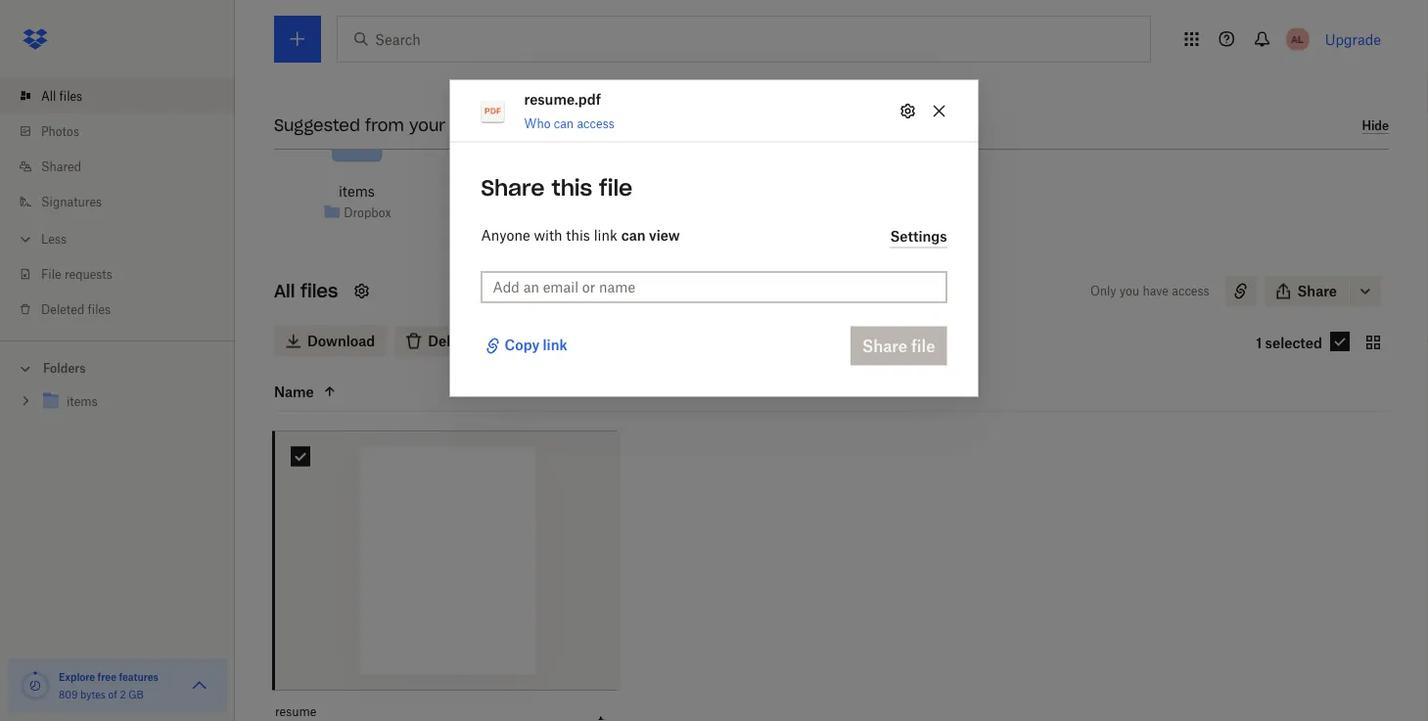 Task type: locate. For each thing, give the bounding box(es) containing it.
share up anyone
[[481, 174, 545, 201]]

anyone
[[481, 227, 530, 244]]

1 vertical spatial link
[[543, 337, 567, 354]]

link
[[594, 227, 618, 244], [543, 337, 567, 354]]

0 horizontal spatial share
[[481, 174, 545, 201]]

2
[[120, 689, 126, 701]]

file
[[599, 174, 633, 201]]

0 horizontal spatial all
[[41, 89, 56, 103]]

/resume.pdf image
[[494, 107, 550, 179]]

resume.pdf for resume.pdf
[[485, 186, 559, 202]]

1 vertical spatial access
[[1172, 284, 1210, 299]]

of
[[108, 689, 117, 701]]

0 horizontal spatial access
[[577, 117, 615, 131]]

access
[[577, 117, 615, 131], [1172, 284, 1210, 299]]

resume.pdf up who can access link
[[524, 91, 601, 108]]

share inside sharing modal dialog
[[481, 174, 545, 201]]

can
[[554, 117, 574, 131], [621, 227, 646, 244]]

0 vertical spatial share
[[481, 174, 545, 201]]

from
[[365, 115, 404, 135]]

share for share
[[1298, 283, 1337, 300]]

file requests link
[[16, 256, 235, 292]]

this left "file"
[[552, 174, 592, 201]]

this right with at left
[[566, 227, 590, 244]]

resume.pdf inside resume.pdf who can access
[[524, 91, 601, 108]]

all inside list item
[[41, 89, 56, 103]]

link inside "link"
[[543, 337, 567, 354]]

link down "file"
[[594, 227, 618, 244]]

share this file
[[481, 174, 633, 201]]

dropbox link
[[344, 203, 391, 223]]

upgrade
[[1325, 31, 1381, 47]]

1 horizontal spatial all
[[274, 281, 295, 303]]

1 vertical spatial share
[[1298, 283, 1337, 300]]

share inside 'share' button
[[1298, 283, 1337, 300]]

only you have access
[[1090, 284, 1210, 299]]

can left view
[[621, 227, 646, 244]]

1 horizontal spatial link
[[594, 227, 618, 244]]

all
[[41, 89, 56, 103], [274, 281, 295, 303]]

access right who
[[577, 117, 615, 131]]

can right who
[[554, 117, 574, 131]]

shared link
[[16, 149, 235, 184]]

0 vertical spatial resume.pdf
[[524, 91, 601, 108]]

only
[[1090, 284, 1117, 299]]

resume
[[275, 705, 317, 720]]

0 vertical spatial all files
[[41, 89, 82, 103]]

files inside deleted files link
[[88, 302, 111, 317]]

suggested from your activity
[[274, 115, 511, 135]]

access inside resume.pdf who can access
[[577, 117, 615, 131]]

Add an email or name text field
[[493, 277, 935, 298]]

with
[[534, 227, 562, 244]]

photos link
[[16, 114, 235, 149]]

1 horizontal spatial can
[[621, 227, 646, 244]]

1 horizontal spatial share
[[1298, 283, 1337, 300]]

copy link
[[505, 337, 567, 354]]

upgrade link
[[1325, 31, 1381, 47]]

resume.pdf
[[524, 91, 601, 108], [485, 186, 559, 202]]

less image
[[16, 230, 35, 249]]

0 vertical spatial can
[[554, 117, 574, 131]]

1 horizontal spatial access
[[1172, 284, 1210, 299]]

0 horizontal spatial can
[[554, 117, 574, 131]]

all files inside list item
[[41, 89, 82, 103]]

anyone with this link can view
[[481, 227, 680, 244]]

1 vertical spatial resume.pdf
[[485, 186, 559, 202]]

access right have
[[1172, 284, 1210, 299]]

1 horizontal spatial all files
[[274, 281, 338, 303]]

files inside all files link
[[59, 89, 82, 103]]

1 horizontal spatial files
[[88, 302, 111, 317]]

0 horizontal spatial files
[[59, 89, 82, 103]]

0 horizontal spatial all files
[[41, 89, 82, 103]]

deleted files link
[[16, 292, 235, 327]]

files
[[59, 89, 82, 103], [300, 281, 338, 303], [88, 302, 111, 317]]

this
[[552, 174, 592, 201], [566, 227, 590, 244]]

1 vertical spatial all files
[[274, 281, 338, 303]]

signatures link
[[16, 184, 235, 219]]

share button
[[1264, 276, 1349, 307]]

copy
[[505, 337, 540, 354]]

list
[[0, 67, 235, 341]]

0 vertical spatial all
[[41, 89, 56, 103]]

1
[[1256, 335, 1262, 351]]

0 vertical spatial access
[[577, 117, 615, 131]]

name column header
[[274, 380, 470, 404]]

explore
[[59, 671, 95, 683]]

quota usage element
[[20, 671, 51, 702]]

less
[[41, 232, 67, 246]]

share up selected
[[1298, 283, 1337, 300]]

suggested
[[274, 115, 360, 135]]

deleted
[[41, 302, 84, 317]]

shared
[[41, 159, 81, 174]]

items link
[[339, 181, 375, 203]]

resume.pdf up anyone
[[485, 186, 559, 202]]

can inside resume.pdf who can access
[[554, 117, 574, 131]]

all files
[[41, 89, 82, 103], [274, 281, 338, 303]]

share
[[481, 174, 545, 201], [1298, 283, 1337, 300]]

0 horizontal spatial link
[[543, 337, 567, 354]]

explore free features 809 bytes of 2 gb
[[59, 671, 158, 701]]

bytes
[[80, 689, 106, 701]]

link right copy at the top
[[543, 337, 567, 354]]



Task type: describe. For each thing, give the bounding box(es) containing it.
your
[[409, 115, 446, 135]]

1 selected
[[1256, 335, 1323, 351]]

settings
[[890, 228, 947, 244]]

1 vertical spatial this
[[566, 227, 590, 244]]

deleted files
[[41, 302, 111, 317]]

copy link link
[[481, 335, 571, 358]]

signatures
[[41, 194, 102, 209]]

file
[[41, 267, 61, 281]]

photos
[[41, 124, 79, 139]]

resume.pdf who can access
[[524, 91, 615, 131]]

list containing all files
[[0, 67, 235, 341]]

all files link
[[16, 78, 235, 114]]

dropbox
[[344, 206, 391, 220]]

access for resume.pdf
[[577, 117, 615, 131]]

folders
[[43, 361, 86, 376]]

have
[[1143, 284, 1169, 299]]

gb
[[129, 689, 144, 701]]

1 vertical spatial can
[[621, 227, 646, 244]]

all files list item
[[0, 78, 235, 114]]

you
[[1120, 284, 1140, 299]]

name button
[[274, 380, 439, 404]]

resume.pdf for resume.pdf who can access
[[524, 91, 601, 108]]

1 vertical spatial all
[[274, 281, 295, 303]]

2 horizontal spatial files
[[300, 281, 338, 303]]

0 vertical spatial this
[[552, 174, 592, 201]]

requests
[[65, 267, 112, 281]]

folders button
[[0, 353, 235, 382]]

809
[[59, 689, 78, 701]]

settings button
[[890, 225, 947, 248]]

access for only
[[1172, 284, 1210, 299]]

selected
[[1265, 335, 1323, 351]]

who can access link
[[524, 117, 615, 131]]

files for deleted files link
[[88, 302, 111, 317]]

items
[[339, 184, 375, 200]]

file requests
[[41, 267, 112, 281]]

sharing modal dialog
[[450, 80, 978, 554]]

name
[[274, 384, 314, 400]]

share for share this file
[[481, 174, 545, 201]]

resume button
[[275, 705, 578, 720]]

activity
[[451, 115, 511, 135]]

files for all files link
[[59, 89, 82, 103]]

view
[[649, 227, 680, 244]]

resume.pdf link
[[485, 183, 559, 205]]

free
[[98, 671, 116, 683]]

0 vertical spatial link
[[594, 227, 618, 244]]

features
[[119, 671, 158, 683]]

dropbox image
[[16, 20, 55, 59]]

who
[[524, 117, 551, 131]]

file, resume.pdf row
[[275, 432, 621, 721]]



Task type: vqa. For each thing, say whether or not it's contained in the screenshot.
bytes
yes



